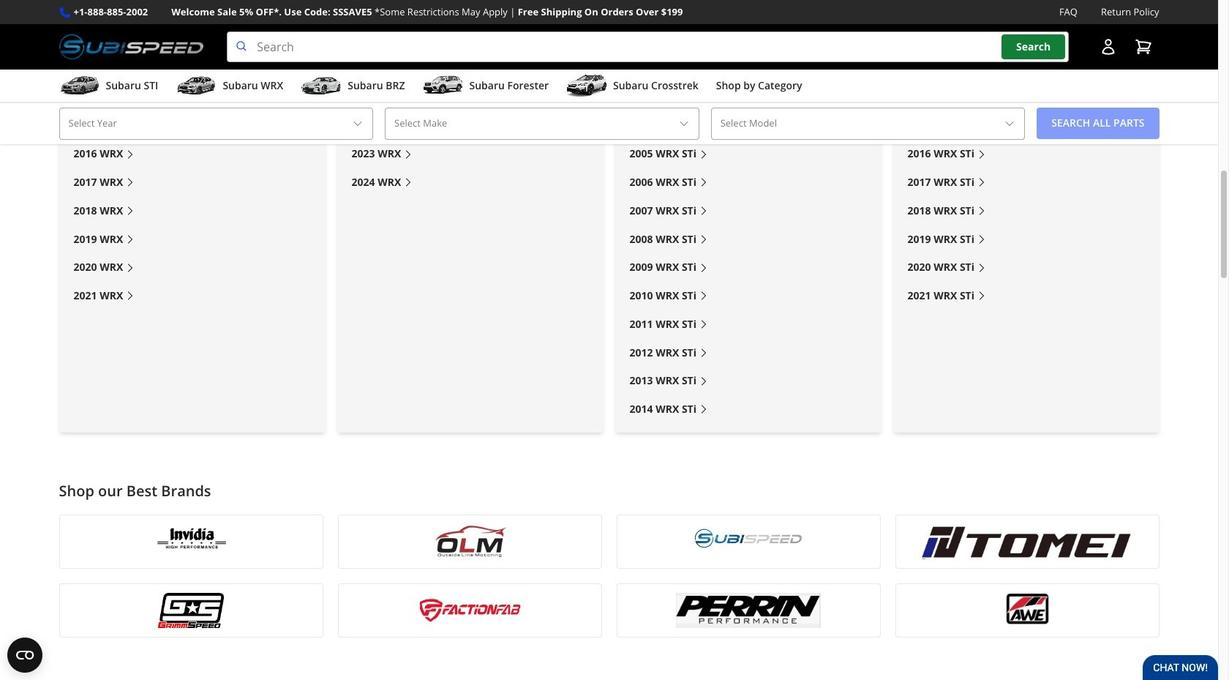 Task type: describe. For each thing, give the bounding box(es) containing it.
Select Year button
[[59, 108, 373, 140]]

tomei logo image
[[905, 524, 1151, 560]]

subispeed logo image
[[626, 524, 872, 560]]

select make image
[[678, 118, 690, 129]]

Select Model button
[[711, 108, 1026, 140]]

2022-2024 wrx mods image
[[337, 0, 604, 77]]

a subaru brz thumbnail image image
[[301, 75, 342, 97]]

invidia logo image
[[68, 524, 314, 560]]

a subaru forester thumbnail image image
[[423, 75, 464, 97]]

button image
[[1100, 38, 1118, 56]]

a subaru sti thumbnail image image
[[59, 75, 100, 97]]

perrin logo image
[[626, 593, 872, 628]]

select model image
[[1005, 118, 1016, 129]]

Select Make button
[[385, 108, 700, 140]]

awe tuning logo image
[[905, 593, 1151, 628]]

grimmspeed logo image
[[68, 593, 314, 628]]



Task type: locate. For each thing, give the bounding box(es) containing it.
wrx sti mods image
[[615, 0, 882, 77]]

2015-2021 wrx sti aftermarket parts image
[[894, 0, 1160, 77]]

factionfab logo image
[[347, 593, 593, 628]]

olm logo image
[[347, 524, 593, 560]]

subispeed logo image
[[59, 32, 204, 62]]

2015-21 wrx mods image
[[59, 0, 325, 77]]

select year image
[[352, 118, 364, 129]]

search input field
[[227, 32, 1069, 62]]

open widget image
[[7, 638, 42, 673]]

a subaru crosstrek thumbnail image image
[[567, 75, 608, 97]]

a subaru wrx thumbnail image image
[[176, 75, 217, 97]]



Task type: vqa. For each thing, say whether or not it's contained in the screenshot.
OLM logo
yes



